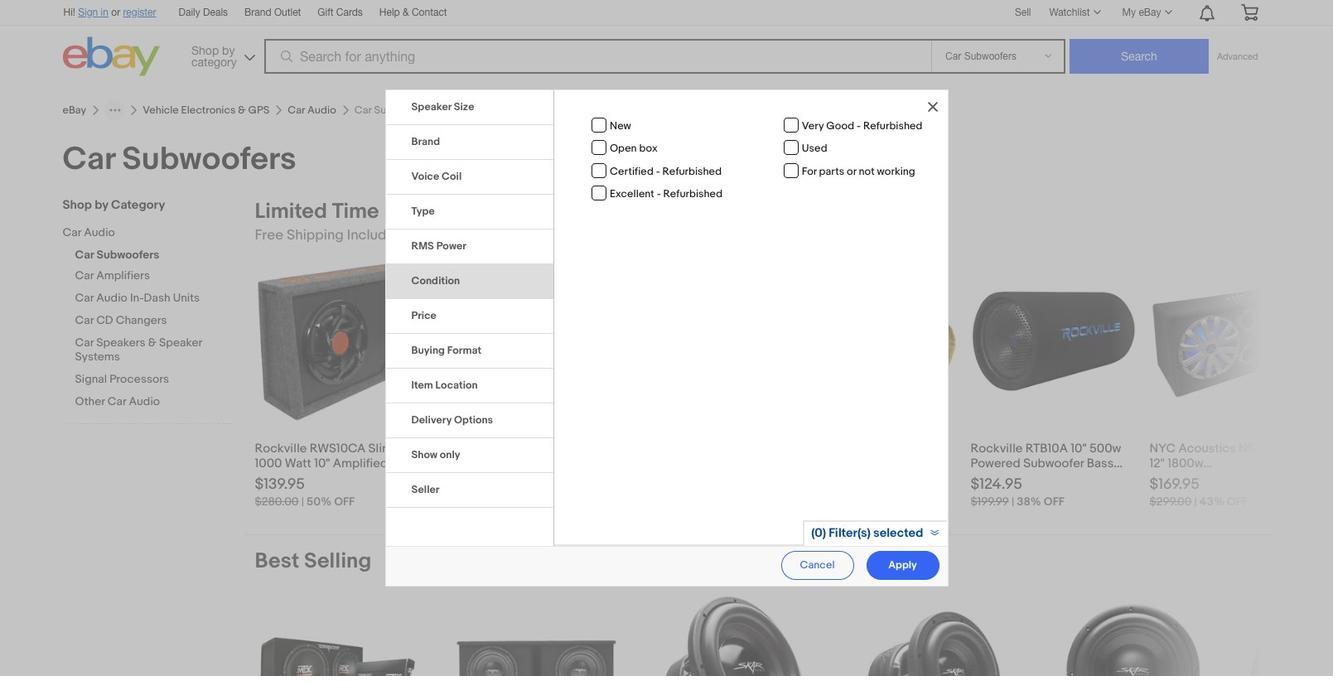Task type: locate. For each thing, give the bounding box(es) containing it.
- for certified - refurbished
[[656, 165, 660, 178]]

bass right 10"
[[1087, 456, 1114, 471]]

off
[[334, 495, 355, 509], [514, 495, 535, 509], [1044, 495, 1064, 509], [1227, 495, 1248, 509]]

0 vertical spatial &
[[403, 7, 409, 18]]

speaker size
[[411, 100, 474, 114]]

for parts or not working
[[802, 165, 915, 178]]

$124.95 $199.99 | 38% off
[[971, 476, 1064, 509]]

hi!
[[63, 7, 75, 18]]

car audio link
[[288, 104, 336, 117], [63, 225, 220, 241]]

systems
[[75, 350, 120, 364]]

filter(s)
[[829, 525, 871, 541]]

delivery
[[411, 413, 452, 427]]

selected
[[873, 525, 923, 541]]

1 horizontal spatial deals
[[384, 199, 439, 225]]

sign
[[78, 7, 98, 18]]

options
[[454, 413, 493, 427]]

cancel button
[[781, 551, 854, 580]]

2 horizontal spatial &
[[403, 7, 409, 18]]

1 vertical spatial speaker
[[159, 336, 202, 350]]

off right 66% at the left
[[514, 495, 535, 509]]

processors
[[110, 372, 169, 386]]

0 vertical spatial ebay
[[1139, 7, 1161, 18]]

0 horizontal spatial &
[[148, 336, 156, 350]]

skar audio 10" shallow mount car subwoofer - black (vd10d4) image
[[1050, 588, 1216, 676]]

deals up rms at the left top
[[384, 199, 439, 225]]

(0)
[[811, 525, 826, 541]]

1 horizontal spatial or
[[847, 165, 856, 178]]

0 horizontal spatial brand
[[245, 7, 271, 18]]

0 vertical spatial car audio link
[[288, 104, 336, 117]]

gift cards link
[[318, 4, 363, 22]]

hi! sign in or register
[[63, 7, 156, 18]]

limited
[[255, 199, 327, 225]]

refurbished down the "certified - refurbished"
[[663, 187, 723, 201]]

contact
[[412, 7, 447, 18]]

4 off from the left
[[1227, 495, 1248, 509]]

0 horizontal spatial deals
[[203, 7, 228, 18]]

3 | from the left
[[1012, 495, 1014, 509]]

register link
[[123, 7, 156, 18]]

brand inside (0) filter(s) selected dialog
[[411, 135, 440, 148]]

0 vertical spatial deals
[[203, 7, 228, 18]]

refurbished up working
[[863, 119, 923, 133]]

0 vertical spatial brand
[[245, 7, 271, 18]]

speaker left the size
[[411, 100, 451, 114]]

$139.95
[[255, 476, 305, 494]]

0 vertical spatial refurbished
[[863, 119, 923, 133]]

off inside $169.95 $299.00 | 43% off
[[1227, 495, 1248, 509]]

buying format
[[411, 344, 481, 357]]

- right good
[[857, 119, 861, 133]]

working
[[877, 165, 915, 178]]

(0) filter(s) selected dialog
[[0, 0, 1333, 676]]

None submit
[[1070, 39, 1209, 74]]

brand up voice
[[411, 135, 440, 148]]

& down car cd changers link on the left top of the page
[[148, 336, 156, 350]]

1 vertical spatial &
[[238, 104, 246, 117]]

daily deals
[[179, 7, 228, 18]]

off right 43%
[[1227, 495, 1248, 509]]

or left not
[[847, 165, 856, 178]]

deals
[[203, 7, 228, 18], [384, 199, 439, 225]]

box
[[639, 142, 658, 155]]

1 vertical spatial car audio link
[[63, 225, 220, 241]]

item
[[411, 379, 433, 392]]

&
[[403, 7, 409, 18], [238, 104, 246, 117], [148, 336, 156, 350]]

help & contact link
[[379, 4, 447, 22]]

1 vertical spatial brand
[[411, 135, 440, 148]]

banner
[[54, 0, 1271, 80]]

2 vertical spatial refurbished
[[663, 187, 723, 201]]

sell
[[1015, 6, 1031, 18]]

deals right the daily
[[203, 7, 228, 18]]

car audio link right gps
[[288, 104, 336, 117]]

off right 50%
[[334, 495, 355, 509]]

banner containing sell
[[54, 0, 1271, 80]]

$299.00 text field
[[1150, 495, 1192, 509]]

my ebay
[[1122, 7, 1161, 18]]

| for $139.95
[[301, 495, 304, 509]]

| inside $124.95 $199.99 | 38% off
[[1012, 495, 1014, 509]]

daily
[[179, 7, 200, 18]]

off inside $124.95 $199.99 | 38% off
[[1044, 495, 1064, 509]]

1 vertical spatial refurbished
[[662, 165, 722, 178]]

shop
[[63, 197, 92, 213]]

1 off from the left
[[334, 495, 355, 509]]

$440.00
[[434, 495, 479, 509]]

| left 43%
[[1194, 495, 1197, 509]]

$280.00 text field
[[255, 495, 299, 509]]

1 vertical spatial -
[[656, 165, 660, 178]]

off inside $139.95 $280.00 | 50% off
[[334, 495, 355, 509]]

1 vertical spatial or
[[847, 165, 856, 178]]

show only
[[411, 448, 460, 461]]

3 off from the left
[[1044, 495, 1064, 509]]

best selling
[[255, 548, 371, 574]]

(0) filter(s) selected button
[[803, 520, 947, 546]]

2 off from the left
[[514, 495, 535, 509]]

|
[[301, 495, 304, 509], [482, 495, 484, 509], [1012, 495, 1014, 509], [1194, 495, 1197, 509]]

used
[[802, 142, 827, 155]]

| left 38%
[[1012, 495, 1014, 509]]

tab list
[[386, 90, 553, 508]]

0 horizontal spatial ebay
[[63, 104, 86, 117]]

car
[[288, 104, 305, 117], [63, 140, 115, 179], [63, 225, 81, 239], [75, 248, 94, 262], [75, 268, 94, 283], [75, 291, 94, 305], [75, 313, 94, 327], [75, 336, 94, 350], [107, 394, 126, 408]]

& left gps
[[238, 104, 246, 117]]

$199.99 text field
[[971, 495, 1009, 509]]

advanced
[[1217, 51, 1258, 61]]

0 vertical spatial speaker
[[411, 100, 451, 114]]

price
[[411, 309, 437, 322]]

4 | from the left
[[1194, 495, 1197, 509]]

my ebay link
[[1113, 2, 1179, 22]]

show
[[411, 448, 437, 461]]

in-
[[130, 291, 144, 305]]

| for $169.95
[[1194, 495, 1197, 509]]

refurbished
[[863, 119, 923, 133], [662, 165, 722, 178], [663, 187, 723, 201]]

deals inside account navigation
[[203, 7, 228, 18]]

speaker inside (0) filter(s) selected dialog
[[411, 100, 451, 114]]

skar audio zvx-8 d2  900w rms dual 2 spl car subwoofer image
[[851, 588, 1017, 676]]

powered
[[971, 456, 1021, 471]]

2 vertical spatial -
[[657, 187, 661, 201]]

mtx tnp212d2 terminator dual 12 inch 400w rms subwoofer image
[[255, 588, 420, 676]]

coil
[[442, 170, 462, 183]]

signal
[[75, 372, 107, 386]]

- for excellent - refurbished
[[657, 187, 661, 201]]

power
[[436, 239, 466, 253]]

1 | from the left
[[301, 495, 304, 509]]

off inside $149.95 $440.00 | 66% off
[[514, 495, 535, 509]]

certified
[[610, 165, 654, 178]]

subwoofers down electronics
[[122, 140, 296, 179]]

subwoofers inside the car audio car subwoofers car amplifiers car audio in-dash units car cd changers car speakers & speaker systems signal processors other car audio
[[96, 248, 159, 262]]

1 horizontal spatial &
[[238, 104, 246, 117]]

ebay link
[[63, 104, 86, 117]]

- up excellent - refurbished
[[656, 165, 660, 178]]

| left 50%
[[301, 495, 304, 509]]

car audio car subwoofers car amplifiers car audio in-dash units car cd changers car speakers & speaker systems signal processors other car audio
[[63, 225, 202, 408]]

bass right the +
[[1012, 471, 1039, 486]]

1 horizontal spatial ebay
[[1139, 7, 1161, 18]]

0 horizontal spatial speaker
[[159, 336, 202, 350]]

1 vertical spatial ebay
[[63, 104, 86, 117]]

rockville rtb10a 10" 500w powered subwoofer bass tube + bass remote image
[[971, 290, 1136, 393]]

sell link
[[1007, 6, 1039, 18]]

parts
[[819, 165, 844, 178]]

subwoofers up amplifiers
[[96, 248, 159, 262]]

refurbished up excellent - refurbished
[[662, 165, 722, 178]]

category
[[111, 197, 165, 213]]

| inside $149.95 $440.00 | 66% off
[[482, 495, 484, 509]]

daily deals link
[[179, 4, 228, 22]]

advanced link
[[1209, 40, 1266, 73]]

$169.95
[[1150, 476, 1200, 494]]

0 horizontal spatial or
[[111, 7, 120, 18]]

audio
[[307, 104, 336, 117], [84, 225, 115, 239], [96, 291, 127, 305], [129, 394, 160, 408]]

1 vertical spatial deals
[[384, 199, 439, 225]]

- down the "certified - refurbished"
[[657, 187, 661, 201]]

none submit inside banner
[[1070, 39, 1209, 74]]

1 horizontal spatial brand
[[411, 135, 440, 148]]

2 vertical spatial &
[[148, 336, 156, 350]]

brand left outlet
[[245, 7, 271, 18]]

voice
[[411, 170, 439, 183]]

| inside $169.95 $299.00 | 43% off
[[1194, 495, 1197, 509]]

brand inside account navigation
[[245, 7, 271, 18]]

apply button
[[866, 551, 939, 580]]

or right in
[[111, 7, 120, 18]]

2 | from the left
[[482, 495, 484, 509]]

car speakers & speaker systems link
[[75, 336, 232, 365]]

not
[[859, 165, 875, 178]]

tab list containing speaker size
[[386, 90, 553, 508]]

only
[[440, 448, 460, 461]]

other car audio link
[[75, 394, 232, 410]]

1 vertical spatial subwoofers
[[96, 248, 159, 262]]

& right help
[[403, 7, 409, 18]]

speaker inside the car audio car subwoofers car amplifiers car audio in-dash units car cd changers car speakers & speaker systems signal processors other car audio
[[159, 336, 202, 350]]

new
[[610, 119, 631, 133]]

electronics
[[181, 104, 236, 117]]

audio right gps
[[307, 104, 336, 117]]

& inside the car audio car subwoofers car amplifiers car audio in-dash units car cd changers car speakers & speaker systems signal processors other car audio
[[148, 336, 156, 350]]

subwoofers
[[122, 140, 296, 179], [96, 248, 159, 262]]

1 horizontal spatial speaker
[[411, 100, 451, 114]]

38%
[[1017, 495, 1041, 509]]

very
[[802, 119, 824, 133]]

units
[[173, 291, 200, 305]]

rockville rws10ca slim 1000 watt 10" amplified powered car subwoofer enclosure image
[[255, 259, 420, 424]]

car cd changers link
[[75, 313, 232, 329]]

signal processors link
[[75, 372, 232, 388]]

| left 66% at the left
[[482, 495, 484, 509]]

off right 38%
[[1044, 495, 1064, 509]]

(0) filter(s) selected
[[811, 525, 923, 541]]

car amplifiers link
[[75, 268, 232, 284]]

500w
[[1089, 441, 1121, 457]]

car audio link down category
[[63, 225, 220, 241]]

audio up cd
[[96, 291, 127, 305]]

| inside $139.95 $280.00 | 50% off
[[301, 495, 304, 509]]

speaker down car cd changers link on the left top of the page
[[159, 336, 202, 350]]

0 vertical spatial or
[[111, 7, 120, 18]]



Task type: describe. For each thing, give the bounding box(es) containing it.
subwoofer
[[1023, 456, 1084, 471]]

condition
[[411, 274, 460, 287]]

refurbished for certified - refurbished
[[662, 165, 722, 178]]

off for $139.95
[[334, 495, 355, 509]]

remote
[[1042, 471, 1086, 486]]

0 vertical spatial -
[[857, 119, 861, 133]]

0 vertical spatial subwoofers
[[122, 140, 296, 179]]

changers
[[116, 313, 167, 327]]

off for $149.95
[[514, 495, 535, 509]]

watchlist link
[[1040, 2, 1108, 22]]

deals inside limited time deals free shipping included
[[384, 199, 439, 225]]

$169.95 $299.00 | 43% off
[[1150, 476, 1248, 509]]

other
[[75, 394, 105, 408]]

$149.95 $440.00 | 66% off
[[434, 476, 535, 509]]

ebay inside account navigation
[[1139, 7, 1161, 18]]

$440.00 text field
[[434, 495, 479, 509]]

format
[[447, 344, 481, 357]]

| for $124.95
[[1012, 495, 1014, 509]]

seller
[[411, 483, 440, 496]]

brand outlet
[[245, 7, 301, 18]]

dash
[[144, 291, 170, 305]]

tab list inside (0) filter(s) selected dialog
[[386, 90, 553, 508]]

vehicle electronics & gps
[[143, 104, 270, 117]]

rockmat 50 sqft butyl rubber sound deadener material bulk car kit image
[[792, 301, 957, 381]]

open
[[610, 142, 637, 155]]

speakers
[[96, 336, 145, 350]]

off for $169.95
[[1227, 495, 1248, 509]]

outlet
[[274, 7, 301, 18]]

very good - refurbished
[[802, 119, 923, 133]]

certified - refurbished
[[610, 165, 722, 178]]

skar audio dual 12" 2400w loaded sdr series vented subwoofer enclosure - sdr2x12d4 image
[[454, 588, 619, 676]]

1 horizontal spatial bass
[[1087, 456, 1114, 471]]

hifonics hfx12d4 12 inch 800w car subwoofer image
[[1249, 620, 1333, 676]]

& inside account navigation
[[403, 7, 409, 18]]

type
[[411, 205, 435, 218]]

or inside (0) filter(s) selected dialog
[[847, 165, 856, 178]]

in
[[101, 7, 109, 18]]

shop by category
[[63, 197, 165, 213]]

cards
[[336, 7, 363, 18]]

or inside account navigation
[[111, 7, 120, 18]]

size
[[454, 100, 474, 114]]

+
[[1001, 471, 1009, 486]]

0 horizontal spatial car audio link
[[63, 225, 220, 241]]

skar audio evl-12 d2 12 inch car subwoofer image
[[652, 588, 818, 676]]

cd
[[96, 313, 113, 327]]

included
[[347, 227, 404, 244]]

tube
[[971, 471, 999, 486]]

rms
[[411, 239, 434, 253]]

audio down the by
[[84, 225, 115, 239]]

gift cards
[[318, 7, 363, 18]]

rockville rv8.2a 800 watt dual 8" car subwoofer enclosure+mono amplifier+amp kit image
[[434, 294, 599, 389]]

$139.95 $280.00 | 50% off
[[255, 476, 355, 509]]

$280.00
[[255, 495, 299, 509]]

account navigation
[[54, 0, 1271, 26]]

brand for brand
[[411, 135, 440, 148]]

apply
[[888, 558, 917, 571]]

for
[[802, 165, 817, 178]]

selling
[[304, 548, 371, 574]]

car subwoofers
[[63, 140, 296, 179]]

$299.00
[[1150, 495, 1192, 509]]

off for $124.95
[[1044, 495, 1064, 509]]

your shopping cart image
[[1240, 4, 1259, 21]]

rockville rtb10a 10" 500w powered subwoofer bass tube + bass remote
[[971, 441, 1121, 486]]

watchlist
[[1049, 7, 1090, 18]]

brand for brand outlet
[[245, 7, 271, 18]]

car audio
[[288, 104, 336, 117]]

limited time deals free shipping included
[[255, 199, 439, 244]]

$149.95
[[434, 476, 484, 494]]

delivery options
[[411, 413, 493, 427]]

sign in link
[[78, 7, 109, 18]]

0 horizontal spatial bass
[[1012, 471, 1039, 486]]

shipping
[[287, 227, 344, 244]]

rtb10a
[[1026, 441, 1068, 457]]

10"
[[1071, 441, 1087, 457]]

open box
[[610, 142, 658, 155]]

help & contact
[[379, 7, 447, 18]]

rms power
[[411, 239, 466, 253]]

refurbished for excellent - refurbished
[[663, 187, 723, 201]]

66%
[[487, 495, 512, 509]]

43%
[[1200, 495, 1224, 509]]

nyc acoustics nse212l dual 12" 1800w powered/amplified car subwoofer system+led image
[[1150, 282, 1315, 400]]

$199.99
[[971, 495, 1009, 509]]

my
[[1122, 7, 1136, 18]]

1 horizontal spatial car audio link
[[288, 104, 336, 117]]

| for $149.95
[[482, 495, 484, 509]]

audio down processors
[[129, 394, 160, 408]]

voice coil
[[411, 170, 462, 183]]

free
[[255, 227, 284, 244]]

car audio in-dash units link
[[75, 291, 232, 307]]

good
[[826, 119, 854, 133]]



Task type: vqa. For each thing, say whether or not it's contained in the screenshot.
All selected "text field" on the top of the page
no



